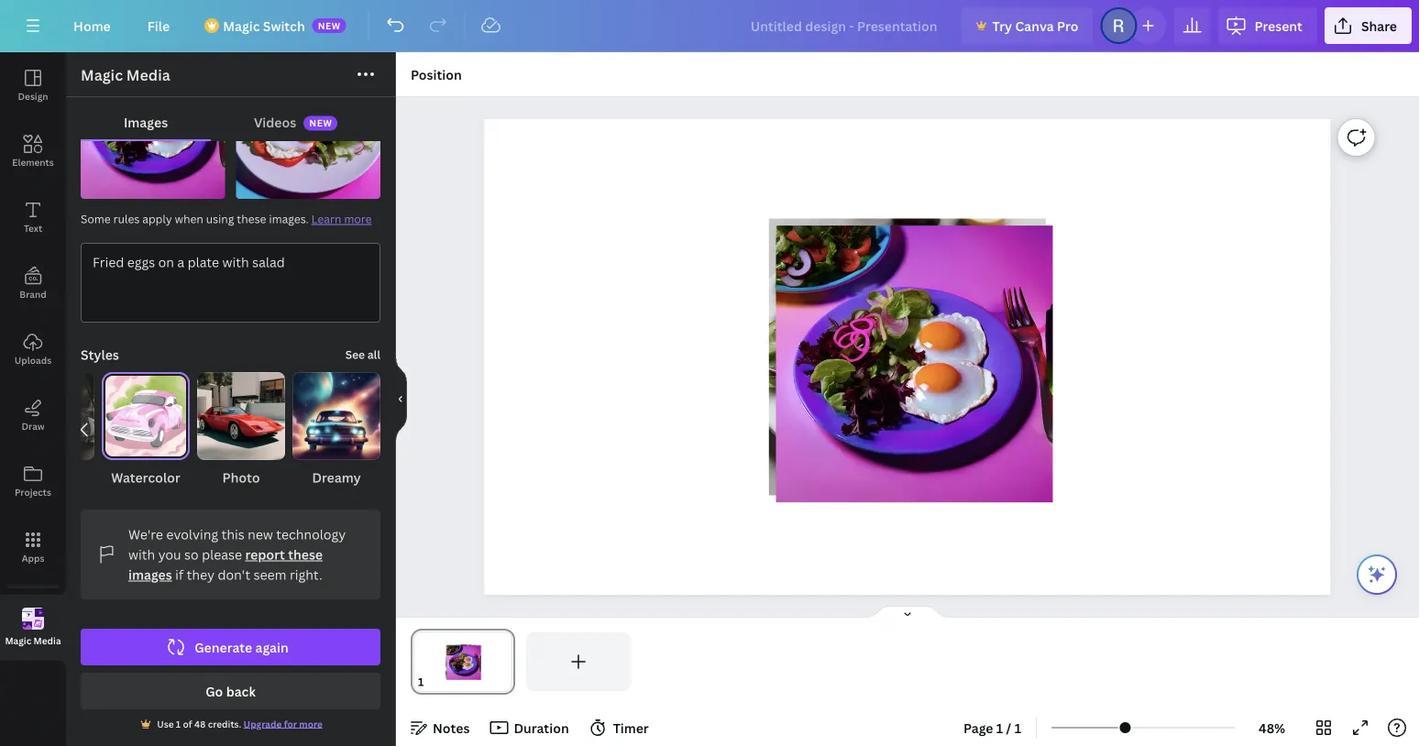 Task type: describe. For each thing, give the bounding box(es) containing it.
timer button
[[584, 714, 656, 743]]

dreamy
[[312, 469, 361, 487]]

evolving
[[166, 526, 218, 543]]

watercolor group
[[102, 372, 190, 488]]

media inside button
[[34, 635, 61, 647]]

videos
[[254, 113, 296, 131]]

text
[[24, 222, 42, 234]]

images button
[[81, 105, 211, 139]]

brand
[[20, 288, 47, 300]]

photo group
[[197, 372, 285, 488]]

try canva pro
[[993, 17, 1079, 34]]

draw button
[[0, 382, 66, 449]]

notes button
[[404, 714, 477, 743]]

generate again button
[[81, 629, 381, 666]]

home
[[73, 17, 111, 34]]

they
[[187, 566, 215, 584]]

see all button
[[346, 346, 381, 364]]

technology
[[276, 526, 346, 543]]

position
[[411, 66, 462, 83]]

48% button
[[1243, 714, 1302, 743]]

magic media button
[[0, 595, 66, 661]]

try canva pro button
[[962, 7, 1094, 44]]

credits.
[[208, 718, 241, 731]]

go back
[[206, 683, 256, 700]]

when
[[175, 211, 203, 227]]

please
[[202, 546, 242, 564]]

1 for /
[[997, 720, 1004, 737]]

right.
[[290, 566, 323, 584]]

projects
[[15, 486, 51, 499]]

switch
[[263, 17, 305, 34]]

Page title text field
[[432, 673, 439, 692]]

page
[[964, 720, 994, 737]]

we're evolving this new technology with you so please
[[128, 526, 346, 564]]

file button
[[133, 7, 185, 44]]

duration button
[[485, 714, 577, 743]]

if they don't seem right.
[[172, 566, 323, 584]]

pro
[[1058, 17, 1079, 34]]

/
[[1007, 720, 1012, 737]]

side panel tab list
[[0, 52, 66, 661]]

magic inside main menu bar
[[223, 17, 260, 34]]

don't
[[218, 566, 251, 584]]

images
[[124, 113, 168, 131]]

page 1 / 1
[[964, 720, 1022, 737]]

using
[[206, 211, 234, 227]]

48
[[194, 718, 206, 731]]

projects button
[[0, 449, 66, 515]]

apps
[[22, 552, 44, 565]]

upgrade
[[244, 718, 282, 731]]

0 vertical spatial these
[[237, 211, 266, 227]]

learn
[[312, 211, 342, 227]]

of
[[183, 718, 192, 731]]

apply
[[142, 211, 172, 227]]

see
[[346, 347, 365, 362]]

again
[[255, 639, 289, 656]]

share button
[[1325, 7, 1413, 44]]

hide image
[[395, 355, 407, 443]]

present
[[1255, 17, 1303, 34]]

some rules apply when using these images. learn more
[[81, 211, 372, 227]]

report these images
[[128, 546, 323, 584]]

home link
[[59, 7, 125, 44]]



Task type: locate. For each thing, give the bounding box(es) containing it.
1 horizontal spatial 1
[[997, 720, 1004, 737]]

go back button
[[81, 673, 381, 710]]

0 vertical spatial magic
[[223, 17, 260, 34]]

1 left /
[[997, 720, 1004, 737]]

try
[[993, 17, 1013, 34]]

magic media
[[81, 65, 170, 85], [5, 635, 61, 647]]

dreamy group
[[293, 372, 381, 488]]

we're
[[128, 526, 163, 543]]

images
[[128, 566, 172, 584]]

0 horizontal spatial 1
[[176, 718, 181, 731]]

duration
[[514, 720, 569, 737]]

canva assistant image
[[1367, 564, 1389, 586]]

some
[[81, 211, 111, 227]]

learn more link
[[312, 211, 372, 227]]

seem
[[254, 566, 287, 584]]

you
[[158, 546, 181, 564]]

magic media up the images at the top left of the page
[[81, 65, 170, 85]]

48%
[[1259, 720, 1286, 737]]

magic
[[223, 17, 260, 34], [81, 65, 123, 85], [5, 635, 31, 647]]

photo
[[222, 469, 260, 487]]

2 horizontal spatial magic
[[223, 17, 260, 34]]

magic switch
[[223, 17, 305, 34]]

1
[[176, 718, 181, 731], [997, 720, 1004, 737], [1015, 720, 1022, 737]]

0 vertical spatial magic media
[[81, 65, 170, 85]]

2 vertical spatial magic
[[5, 635, 31, 647]]

1 for of
[[176, 718, 181, 731]]

page 1 image
[[411, 633, 515, 692]]

1 vertical spatial magic media
[[5, 635, 61, 647]]

magic left switch
[[223, 17, 260, 34]]

new
[[248, 526, 273, 543]]

report
[[245, 546, 285, 564]]

0 horizontal spatial magic
[[5, 635, 31, 647]]

1 horizontal spatial magic media
[[81, 65, 170, 85]]

elements
[[12, 156, 54, 168]]

hide pages image
[[864, 605, 952, 620]]

1 vertical spatial new
[[309, 117, 332, 130]]

more
[[344, 211, 372, 227], [299, 718, 323, 731]]

1 vertical spatial more
[[299, 718, 323, 731]]

0 vertical spatial more
[[344, 211, 372, 227]]

text button
[[0, 184, 66, 250]]

for
[[284, 718, 297, 731]]

main menu bar
[[0, 0, 1420, 52]]

if
[[175, 566, 184, 584]]

use 1 of 48 credits. upgrade for more
[[157, 718, 323, 731]]

rules
[[113, 211, 140, 227]]

these up right.
[[288, 546, 323, 564]]

apps button
[[0, 515, 66, 581]]

file
[[147, 17, 170, 34]]

magic down apps
[[5, 635, 31, 647]]

Design title text field
[[736, 7, 954, 44]]

uploads
[[15, 354, 52, 366]]

0 vertical spatial new
[[318, 19, 341, 32]]

1 vertical spatial media
[[34, 635, 61, 647]]

styles
[[81, 346, 119, 364]]

see all
[[346, 347, 381, 362]]

canva
[[1016, 17, 1055, 34]]

new right "videos" on the top of the page
[[309, 117, 332, 130]]

1 left of
[[176, 718, 181, 731]]

uploads button
[[0, 316, 66, 382]]

magic media inside button
[[5, 635, 61, 647]]

new
[[318, 19, 341, 32], [309, 117, 332, 130]]

2 horizontal spatial 1
[[1015, 720, 1022, 737]]

0 vertical spatial media
[[126, 65, 170, 85]]

media down apps
[[34, 635, 61, 647]]

1 vertical spatial magic
[[81, 65, 123, 85]]

present button
[[1218, 7, 1318, 44]]

timer
[[613, 720, 649, 737]]

watercolor
[[111, 469, 180, 487]]

magic down home
[[81, 65, 123, 85]]

filmic
[[32, 469, 69, 487]]

magic inside magic media button
[[5, 635, 31, 647]]

0 horizontal spatial more
[[299, 718, 323, 731]]

back
[[226, 683, 256, 700]]

0 horizontal spatial media
[[34, 635, 61, 647]]

new right switch
[[318, 19, 341, 32]]

upgrade for more link
[[244, 718, 323, 731]]

media up images button
[[126, 65, 170, 85]]

these right using
[[237, 211, 266, 227]]

Describe an image. Include objects, colors, places... text field
[[82, 244, 380, 322]]

these
[[237, 211, 266, 227], [288, 546, 323, 564]]

design
[[18, 90, 48, 102]]

1 right /
[[1015, 720, 1022, 737]]

0 horizontal spatial these
[[237, 211, 266, 227]]

magic media down apps
[[5, 635, 61, 647]]

draw
[[21, 420, 45, 432]]

1 horizontal spatial media
[[126, 65, 170, 85]]

filmic group
[[6, 372, 94, 488]]

1 horizontal spatial these
[[288, 546, 323, 564]]

notes
[[433, 720, 470, 737]]

these inside the report these images
[[288, 546, 323, 564]]

share
[[1362, 17, 1398, 34]]

with
[[128, 546, 155, 564]]

more right "learn"
[[344, 211, 372, 227]]

so
[[184, 546, 199, 564]]

design button
[[0, 52, 66, 118]]

media
[[126, 65, 170, 85], [34, 635, 61, 647]]

0 horizontal spatial magic media
[[5, 635, 61, 647]]

1 horizontal spatial more
[[344, 211, 372, 227]]

all
[[368, 347, 381, 362]]

brand button
[[0, 250, 66, 316]]

more right for
[[299, 718, 323, 731]]

elements button
[[0, 118, 66, 184]]

generate again
[[195, 639, 289, 656]]

1 horizontal spatial magic
[[81, 65, 123, 85]]

generate
[[195, 639, 252, 656]]

report these images link
[[128, 546, 323, 584]]

new inside main menu bar
[[318, 19, 341, 32]]

go
[[206, 683, 223, 700]]

this
[[222, 526, 245, 543]]

position button
[[404, 60, 469, 89]]

1 vertical spatial these
[[288, 546, 323, 564]]

images.
[[269, 211, 309, 227]]

use
[[157, 718, 174, 731]]



Task type: vqa. For each thing, say whether or not it's contained in the screenshot.
Don'T
yes



